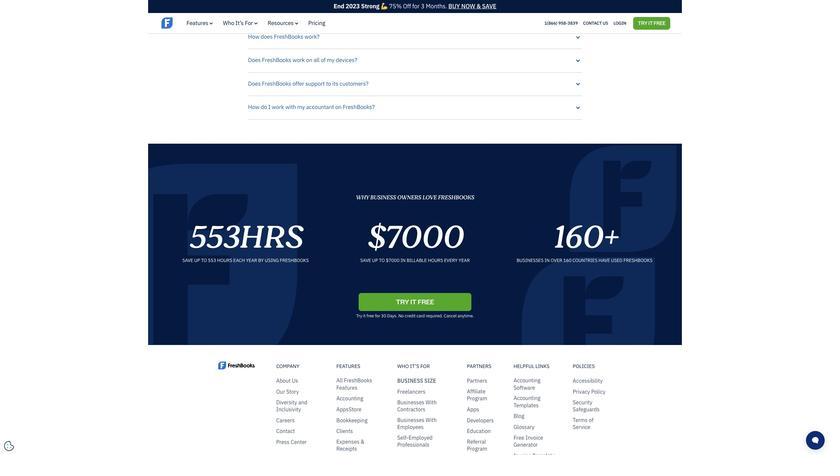 Task type: vqa. For each thing, say whether or not it's contained in the screenshot.


Task type: locate. For each thing, give the bounding box(es) containing it.
1 vertical spatial it's
[[410, 364, 419, 370]]

in right $7000
[[401, 258, 406, 264]]

it for free
[[649, 20, 653, 26]]

try for try it free for 30 days. no credit card required. cancel anytime.
[[357, 313, 362, 319]]

0 horizontal spatial hours
[[217, 258, 232, 264]]

press center
[[276, 439, 307, 446]]

1 how from the top
[[248, 33, 260, 40]]

it's inside who it's for 'link'
[[410, 364, 419, 370]]

0 vertical spatial who
[[223, 19, 234, 27]]

1 vertical spatial freshbooks logo image
[[218, 362, 255, 371]]

up inside '553 hrs save up to 553 hours each year by using freshbooks'
[[194, 258, 200, 264]]

service
[[573, 424, 591, 431]]

for
[[413, 2, 420, 10], [375, 313, 380, 319]]

0 vertical spatial contact
[[584, 20, 602, 26]]

businesses up employees at the bottom
[[398, 417, 425, 424]]

diversity and inclusivity link
[[276, 399, 323, 414]]

us
[[603, 20, 609, 26], [292, 378, 298, 385]]

0 horizontal spatial on
[[306, 57, 313, 64]]

accounting link
[[337, 396, 363, 403]]

of
[[321, 57, 326, 64], [589, 417, 594, 424]]

how for how does freshbooks work?
[[248, 33, 260, 40]]

1 vertical spatial how
[[248, 104, 260, 111]]

0 horizontal spatial in
[[401, 258, 406, 264]]

0 vertical spatial partners
[[467, 364, 492, 370]]

contact right 3839
[[584, 20, 602, 26]]

hours left each
[[217, 258, 232, 264]]

try right login
[[638, 20, 648, 26]]

2 businesses from the top
[[398, 417, 425, 424]]

& inside 'expenses & receipts'
[[361, 439, 365, 446]]

0 horizontal spatial work
[[272, 104, 284, 111]]

0 horizontal spatial freshbooks
[[280, 258, 309, 264]]

pricing
[[309, 19, 325, 27]]

1 vertical spatial try
[[357, 313, 362, 319]]

0 vertical spatial freshbooks logo image
[[162, 17, 213, 29]]

devices?
[[336, 57, 357, 64]]

every
[[444, 258, 458, 264]]

us for contact us
[[603, 20, 609, 26]]

0 vertical spatial work
[[293, 57, 305, 64]]

to inside $ 7000 save up to $7000 in billable hours every year
[[379, 258, 385, 264]]

program down affiliate
[[467, 396, 488, 402]]

2 partners from the top
[[467, 378, 488, 385]]

my right the all at the top of the page
[[327, 57, 335, 64]]

1 vertical spatial us
[[292, 378, 298, 385]]

work left the all at the top of the page
[[293, 57, 305, 64]]

freshbooks
[[274, 33, 303, 40], [262, 57, 291, 64], [262, 80, 291, 87], [344, 378, 372, 384]]

up
[[194, 258, 200, 264], [372, 258, 378, 264]]

accounting for software
[[514, 378, 541, 384]]

1 horizontal spatial it
[[649, 20, 653, 26]]

freshbooks logo image
[[162, 17, 213, 29], [218, 362, 255, 371]]

0 horizontal spatial my
[[297, 104, 305, 111]]

0 vertical spatial try
[[638, 20, 648, 26]]

who it's for link up size
[[398, 364, 454, 370]]

160+ businesses in over 160 countries have used freshbooks
[[517, 214, 653, 264]]

contact for contact us
[[584, 20, 602, 26]]

1 businesses from the top
[[398, 399, 425, 406]]

try it free link
[[634, 17, 671, 30]]

why business owners love freshbooks
[[356, 193, 474, 202]]

using
[[265, 258, 279, 264]]

1 in from the left
[[401, 258, 406, 264]]

2023
[[346, 2, 360, 10]]

businesses inside businesses with employees
[[398, 417, 425, 424]]

features inside all freshbooks features
[[337, 385, 358, 391]]

accounting inside "link"
[[514, 395, 541, 402]]

contact for contact
[[276, 428, 295, 435]]

program for affiliate
[[467, 396, 488, 402]]

1 horizontal spatial for
[[413, 2, 420, 10]]

1 horizontal spatial it's
[[410, 364, 419, 370]]

contact us
[[584, 20, 609, 26]]

expenses & receipts
[[337, 439, 365, 453]]

businesses for contractors
[[398, 399, 425, 406]]

1 horizontal spatial work
[[293, 57, 305, 64]]

1 horizontal spatial my
[[327, 57, 335, 64]]

diversity and inclusivity
[[276, 399, 308, 413]]

freshbooks for does freshbooks work on all of my devices?
[[262, 57, 291, 64]]

0 horizontal spatial year
[[246, 258, 257, 264]]

freshbooks left offer
[[262, 80, 291, 87]]

1 vertical spatial for
[[421, 364, 430, 370]]

1 horizontal spatial who it's for
[[398, 364, 430, 370]]

developers
[[467, 418, 494, 424]]

0 vertical spatial does
[[248, 57, 261, 64]]

1 horizontal spatial us
[[603, 20, 609, 26]]

0 horizontal spatial features link
[[187, 19, 213, 27]]

accountant
[[306, 104, 334, 111]]

in left over
[[545, 258, 550, 264]]

1 horizontal spatial business
[[398, 378, 423, 385]]

links
[[536, 364, 550, 370]]

1 up from the left
[[194, 258, 200, 264]]

offer
[[293, 80, 304, 87]]

year
[[246, 258, 257, 264], [459, 258, 470, 264]]

freshbooks right used
[[624, 258, 653, 264]]

us left login
[[603, 20, 609, 26]]

0 vertical spatial with
[[426, 399, 437, 406]]

for down what
[[245, 19, 253, 27]]

freshbooks inside '553 hrs save up to 553 hours each year by using freshbooks'
[[280, 258, 309, 264]]

1 vertical spatial business
[[398, 378, 423, 385]]

businesses with employees
[[398, 417, 437, 431]]

1 year from the left
[[246, 258, 257, 264]]

save inside $ 7000 save up to $7000 in billable hours every year
[[361, 258, 371, 264]]

0 horizontal spatial contact
[[276, 428, 295, 435]]

referral
[[467, 439, 486, 446]]

features
[[187, 19, 208, 27], [337, 364, 361, 370], [337, 385, 358, 391]]

2 to from the left
[[379, 258, 385, 264]]

professionals
[[398, 442, 430, 449]]

1 vertical spatial partners link
[[467, 378, 488, 385]]

features link
[[187, 19, 213, 27], [337, 364, 384, 370]]

off
[[403, 2, 411, 10]]

1 horizontal spatial on
[[336, 104, 342, 111]]

business right the why
[[370, 193, 396, 202]]

2 year from the left
[[459, 258, 470, 264]]

up inside $ 7000 save up to $7000 in billable hours every year
[[372, 258, 378, 264]]

does down the does
[[248, 57, 261, 64]]

does up do
[[248, 80, 261, 87]]

1 with from the top
[[426, 399, 437, 406]]

1 horizontal spatial try
[[638, 20, 648, 26]]

0 vertical spatial it's
[[236, 19, 244, 27]]

invoice
[[526, 435, 544, 442]]

it left free at the bottom left
[[363, 313, 366, 319]]

with inside businesses with employees
[[426, 417, 437, 424]]

all freshbooks features
[[337, 378, 372, 391]]

2 program from the top
[[467, 446, 488, 453]]

& right now
[[477, 2, 481, 10]]

freshbooks right 'all'
[[344, 378, 372, 384]]

accounting up appsstore
[[337, 396, 363, 402]]

1 horizontal spatial save
[[361, 258, 371, 264]]

0 horizontal spatial for
[[245, 19, 253, 27]]

on left the all at the top of the page
[[306, 57, 313, 64]]

0 vertical spatial how
[[248, 33, 260, 40]]

1 vertical spatial businesses
[[398, 417, 425, 424]]

1 horizontal spatial who it's for link
[[398, 364, 454, 370]]

2 vertical spatial features
[[337, 385, 358, 391]]

center
[[291, 439, 307, 446]]

1 program from the top
[[467, 396, 488, 402]]

year left by
[[246, 258, 257, 264]]

who it's for link down what
[[223, 19, 258, 27]]

businesses for employees
[[398, 417, 425, 424]]

1 hours from the left
[[217, 258, 232, 264]]

of inside "terms of service"
[[589, 417, 594, 424]]

1 does from the top
[[248, 57, 261, 64]]

for up size
[[421, 364, 430, 370]]

each
[[233, 258, 245, 264]]

2 with from the top
[[426, 417, 437, 424]]

1 vertical spatial free
[[514, 435, 525, 442]]

how left the does
[[248, 33, 260, 40]]

its
[[333, 80, 339, 87]]

2 hours from the left
[[428, 258, 443, 264]]

contact
[[584, 20, 602, 26], [276, 428, 295, 435]]

work right i
[[272, 104, 284, 111]]

2 in from the left
[[545, 258, 550, 264]]

0 horizontal spatial &
[[361, 439, 365, 446]]

1 horizontal spatial &
[[477, 2, 481, 10]]

partners for 1st partners link from the top
[[467, 364, 492, 370]]

for left 30
[[375, 313, 380, 319]]

business size
[[398, 378, 436, 385]]

work?
[[305, 33, 320, 40]]

businesses inside businesses with contractors
[[398, 399, 425, 406]]

referral program link
[[467, 439, 501, 453]]

who it's for up business size
[[398, 364, 430, 370]]

1 vertical spatial program
[[467, 446, 488, 453]]

1 horizontal spatial freshbooks
[[438, 193, 474, 202]]

0 horizontal spatial up
[[194, 258, 200, 264]]

save for hrs
[[182, 258, 193, 264]]

freelancers
[[398, 389, 426, 396]]

accounting for templates
[[514, 395, 541, 402]]

75%
[[389, 2, 402, 10]]

it right login
[[649, 20, 653, 26]]

strong
[[361, 2, 380, 10]]

for left the 3
[[413, 2, 420, 10]]

0 vertical spatial my
[[327, 57, 335, 64]]

my right with
[[297, 104, 305, 111]]

1 vertical spatial it
[[363, 313, 366, 319]]

partners for 2nd partners link from the top of the page
[[467, 378, 488, 385]]

1 vertical spatial contact
[[276, 428, 295, 435]]

clients link
[[337, 428, 353, 436]]

1 horizontal spatial of
[[589, 417, 594, 424]]

0 vertical spatial businesses
[[398, 399, 425, 406]]

does
[[248, 57, 261, 64], [248, 80, 261, 87]]

businesses
[[398, 399, 425, 406], [398, 417, 425, 424]]

1 horizontal spatial free
[[654, 20, 666, 26]]

1 horizontal spatial who
[[398, 364, 409, 370]]

who it's for down what
[[223, 19, 253, 27]]

privacy policy
[[573, 389, 606, 396]]

0 horizontal spatial us
[[292, 378, 298, 385]]

year inside $ 7000 save up to $7000 in billable hours every year
[[459, 258, 470, 264]]

contact down careers link
[[276, 428, 295, 435]]

apps link
[[467, 407, 479, 414]]

1 vertical spatial &
[[361, 439, 365, 446]]

year right every
[[459, 258, 470, 264]]

2 up from the left
[[372, 258, 378, 264]]

1 vertical spatial partners
[[467, 378, 488, 385]]

0 horizontal spatial business
[[370, 193, 396, 202]]

0 horizontal spatial save
[[182, 258, 193, 264]]

about us link
[[276, 378, 298, 385]]

& right the expenses
[[361, 439, 365, 446]]

0 vertical spatial program
[[467, 396, 488, 402]]

of right terms
[[589, 417, 594, 424]]

login link
[[614, 19, 627, 28]]

freshbooks right using
[[280, 258, 309, 264]]

it's for bottommost who it's for 'link'
[[410, 364, 419, 370]]

1 vertical spatial my
[[297, 104, 305, 111]]

all freshbooks features link
[[337, 378, 384, 392]]

$
[[367, 214, 385, 261]]

freshbooks inside 160+ businesses in over 160 countries have used freshbooks
[[624, 258, 653, 264]]

free
[[654, 20, 666, 26], [514, 435, 525, 442]]

to
[[201, 258, 207, 264], [379, 258, 385, 264]]

with inside businesses with contractors
[[426, 399, 437, 406]]

business up freelancers
[[398, 378, 423, 385]]

software
[[514, 385, 535, 391]]

1 horizontal spatial year
[[459, 258, 470, 264]]

1 horizontal spatial in
[[545, 258, 550, 264]]

1 vertical spatial does
[[248, 80, 261, 87]]

0 horizontal spatial try
[[357, 313, 362, 319]]

0 vertical spatial on
[[306, 57, 313, 64]]

1 vertical spatial work
[[272, 104, 284, 111]]

love
[[423, 193, 437, 202]]

about us
[[276, 378, 298, 385]]

of right the all at the top of the page
[[321, 57, 326, 64]]

accounting up templates
[[514, 395, 541, 402]]

freshbooks down how does freshbooks work?
[[262, 57, 291, 64]]

businesses up contractors
[[398, 399, 425, 406]]

0 horizontal spatial of
[[321, 57, 326, 64]]

countries
[[573, 258, 598, 264]]

0 horizontal spatial it's
[[236, 19, 244, 27]]

0 horizontal spatial free
[[514, 435, 525, 442]]

save
[[482, 2, 497, 10], [182, 258, 193, 264], [361, 258, 371, 264]]

0 horizontal spatial who
[[223, 19, 234, 27]]

businesses
[[517, 258, 544, 264]]

resources link
[[268, 19, 298, 27]]

1 vertical spatial for
[[375, 313, 380, 319]]

who it's for link
[[223, 19, 258, 27], [398, 364, 454, 370]]

do
[[261, 104, 267, 111]]

try left free at the bottom left
[[357, 313, 362, 319]]

with
[[426, 399, 437, 406], [426, 417, 437, 424]]

free inside free invoice generator
[[514, 435, 525, 442]]

program down referral
[[467, 446, 488, 453]]

receipts
[[337, 446, 357, 453]]

accessibility link
[[573, 378, 603, 385]]

accounting up software
[[514, 378, 541, 384]]

1 horizontal spatial hours
[[428, 258, 443, 264]]

hours left every
[[428, 258, 443, 264]]

1 vertical spatial with
[[426, 417, 437, 424]]

3
[[421, 2, 425, 10]]

business
[[370, 193, 396, 202], [398, 378, 423, 385]]

freshbooks right love at the right top of the page
[[438, 193, 474, 202]]

0 vertical spatial business
[[370, 193, 396, 202]]

on right accountant at the top left of page
[[336, 104, 342, 111]]

self-
[[398, 435, 409, 442]]

1 vertical spatial of
[[589, 417, 594, 424]]

2 does from the top
[[248, 80, 261, 87]]

1 to from the left
[[201, 258, 207, 264]]

2 horizontal spatial freshbooks
[[624, 258, 653, 264]]

$7000
[[386, 258, 400, 264]]

0 vertical spatial &
[[477, 2, 481, 10]]

freshbooks inside all freshbooks features
[[344, 378, 372, 384]]

0 horizontal spatial it
[[363, 313, 366, 319]]

2 how from the top
[[248, 104, 260, 111]]

expenses & receipts link
[[337, 439, 384, 453]]

to inside '553 hrs save up to 553 hours each year by using freshbooks'
[[201, 258, 207, 264]]

2 partners link from the top
[[467, 378, 488, 385]]

0 vertical spatial partners link
[[467, 364, 501, 370]]

how left do
[[248, 104, 260, 111]]

0 vertical spatial us
[[603, 20, 609, 26]]

with down businesses with contractors link
[[426, 417, 437, 424]]

0 vertical spatial who it's for link
[[223, 19, 258, 27]]

1 vertical spatial features link
[[337, 364, 384, 370]]

1 partners from the top
[[467, 364, 492, 370]]

1 horizontal spatial up
[[372, 258, 378, 264]]

does freshbooks work on all of my devices?
[[248, 57, 357, 64]]

1 vertical spatial on
[[336, 104, 342, 111]]

generator
[[514, 442, 538, 449]]

with down size
[[426, 399, 437, 406]]

save inside '553 hrs save up to 553 hours each year by using freshbooks'
[[182, 258, 193, 264]]

us up the story
[[292, 378, 298, 385]]

1 horizontal spatial contact
[[584, 20, 602, 26]]

1 horizontal spatial features link
[[337, 364, 384, 370]]



Task type: describe. For each thing, give the bounding box(es) containing it.
developers link
[[467, 418, 494, 425]]

size
[[425, 378, 436, 385]]

months.
[[426, 2, 447, 10]]

all
[[337, 378, 343, 384]]

958-
[[559, 20, 568, 26]]

does for does freshbooks work on all of my devices?
[[248, 57, 261, 64]]

days.
[[387, 313, 398, 319]]

in inside 160+ businesses in over 160 countries have used freshbooks
[[545, 258, 550, 264]]

accounting templates link
[[514, 395, 560, 410]]

0 vertical spatial for
[[413, 2, 420, 10]]

privacy policy link
[[573, 389, 606, 396]]

customers?
[[340, 80, 369, 87]]

education link
[[467, 428, 491, 436]]

owners
[[397, 193, 421, 202]]

security
[[573, 399, 593, 406]]

bookkeeping
[[337, 418, 368, 424]]

used
[[611, 258, 623, 264]]

have
[[599, 258, 610, 264]]

glossary link
[[514, 424, 535, 431]]

up for $
[[372, 258, 378, 264]]

0 horizontal spatial who it's for
[[223, 19, 253, 27]]

our story link
[[276, 389, 299, 396]]

appsstore link
[[337, 407, 362, 414]]

by
[[258, 258, 264, 264]]

7000
[[385, 214, 464, 261]]

apps
[[467, 407, 479, 413]]

support
[[306, 80, 325, 87]]

helpful links link
[[514, 364, 560, 370]]

0 vertical spatial for
[[245, 19, 253, 27]]

contact link
[[276, 428, 295, 436]]

💪
[[381, 2, 388, 10]]

0 horizontal spatial for
[[375, 313, 380, 319]]

to for 553
[[201, 258, 207, 264]]

press
[[276, 439, 290, 446]]

careers link
[[276, 418, 295, 425]]

with
[[285, 104, 296, 111]]

1 partners link from the top
[[467, 364, 501, 370]]

buy now & save link
[[449, 2, 497, 10]]

it for free
[[363, 313, 366, 319]]

required.
[[426, 313, 443, 319]]

blog link
[[514, 413, 525, 421]]

program for referral
[[467, 446, 488, 453]]

how do i work with my accountant on freshbooks?
[[248, 104, 375, 111]]

1 vertical spatial features
[[337, 364, 361, 370]]

security safeguards
[[573, 399, 600, 413]]

no
[[399, 313, 404, 319]]

accessibility
[[573, 378, 603, 385]]

1 vertical spatial who it's for link
[[398, 364, 454, 370]]

it's for leftmost who it's for 'link'
[[236, 19, 244, 27]]

try it free for 30 days. no credit card required. cancel anytime.
[[357, 313, 474, 319]]

does for does freshbooks offer support to its customers?
[[248, 80, 261, 87]]

credit
[[405, 313, 416, 319]]

contact us link
[[584, 19, 609, 28]]

0 vertical spatial features link
[[187, 19, 213, 27]]

appsstore
[[337, 407, 362, 413]]

our story
[[276, 389, 299, 396]]

1(866) 958-3839 link
[[545, 20, 578, 26]]

bookkeeping link
[[337, 418, 368, 425]]

1 vertical spatial who it's for
[[398, 364, 430, 370]]

in inside $ 7000 save up to $7000 in billable hours every year
[[401, 258, 406, 264]]

terms
[[573, 417, 588, 424]]

business size link
[[398, 378, 436, 385]]

privacy
[[573, 389, 590, 396]]

1 horizontal spatial freshbooks logo image
[[218, 362, 255, 371]]

login
[[614, 20, 627, 26]]

to for $
[[379, 258, 385, 264]]

0 vertical spatial features
[[187, 19, 208, 27]]

blog
[[514, 413, 525, 420]]

0 horizontal spatial freshbooks logo image
[[162, 17, 213, 29]]

accounting
[[268, 10, 295, 17]]

save for 7000
[[361, 258, 371, 264]]

end
[[334, 2, 345, 10]]

hours inside $ 7000 save up to $7000 in billable hours every year
[[428, 258, 443, 264]]

company link
[[276, 364, 323, 370]]

careers
[[276, 418, 295, 424]]

hours inside '553 hrs save up to 553 hours each year by using freshbooks'
[[217, 258, 232, 264]]

year inside '553 hrs save up to 553 hours each year by using freshbooks'
[[246, 258, 257, 264]]

cookie consent banner dialog
[[5, 374, 105, 451]]

cookie preferences image
[[4, 442, 14, 452]]

helpful
[[514, 364, 535, 370]]

now
[[462, 2, 476, 10]]

cancel
[[444, 313, 457, 319]]

0 horizontal spatial who it's for link
[[223, 19, 258, 27]]

about
[[276, 378, 291, 385]]

hrs
[[239, 214, 303, 261]]

referral program
[[467, 439, 488, 453]]

businesses with contractors link
[[398, 399, 454, 414]]

glossary
[[514, 424, 535, 431]]

safeguards
[[573, 407, 600, 413]]

freshbooks for all freshbooks features
[[344, 378, 372, 384]]

accounting software link
[[514, 378, 560, 392]]

with for businesses with employees
[[426, 417, 437, 424]]

what
[[248, 10, 261, 17]]

us for about us
[[292, 378, 298, 385]]

is
[[263, 10, 267, 17]]

policies
[[573, 364, 595, 370]]

2 horizontal spatial save
[[482, 2, 497, 10]]

i
[[268, 104, 271, 111]]

accounting software
[[514, 378, 541, 391]]

1 vertical spatial who
[[398, 364, 409, 370]]

1 horizontal spatial for
[[421, 364, 430, 370]]

terms of service link
[[573, 417, 612, 431]]

how for how do i work with my accountant on freshbooks?
[[248, 104, 260, 111]]

freshbooks down resources link
[[274, 33, 303, 40]]

end 2023 strong 💪 75% off for 3 months. buy now & save
[[334, 2, 497, 10]]

software?
[[296, 10, 321, 17]]

try it free
[[396, 298, 434, 306]]

over
[[551, 258, 563, 264]]

pricing link
[[309, 19, 325, 27]]

with for businesses with contractors
[[426, 399, 437, 406]]

up for 553
[[194, 258, 200, 264]]

$ 7000 save up to $7000 in billable hours every year
[[361, 214, 470, 264]]

expenses
[[337, 439, 360, 446]]

freshbooks for does freshbooks offer support to its customers?
[[262, 80, 291, 87]]

self-employed professionals
[[398, 435, 433, 449]]

try for try it free
[[638, 20, 648, 26]]

contractors
[[398, 407, 426, 413]]

553 hrs save up to 553 hours each year by using freshbooks
[[182, 214, 309, 264]]

1(866)
[[545, 20, 558, 26]]

and
[[299, 399, 308, 406]]



